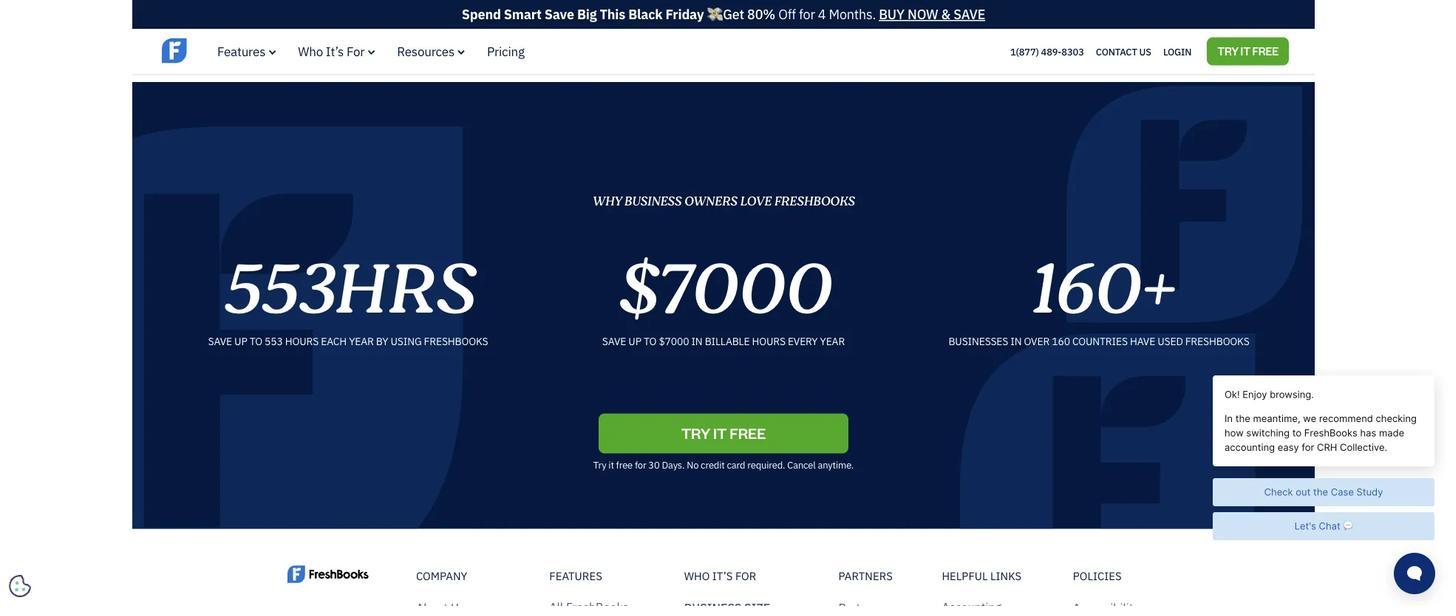 Task type: vqa. For each thing, say whether or not it's contained in the screenshot.
1st YEAR from right
yes



Task type: describe. For each thing, give the bounding box(es) containing it.
free
[[730, 423, 766, 442]]

login link
[[1163, 42, 1192, 61]]

who it's for for bottom who it's for 'link'
[[684, 569, 756, 583]]

160+ businesses in over 160 countries have used freshbooks
[[949, 238, 1250, 348]]

helpful links link
[[942, 569, 1044, 584]]

489-
[[1041, 45, 1062, 58]]

160+
[[1029, 238, 1173, 342]]

us
[[1140, 45, 1152, 58]]

1 vertical spatial freshbooks logo image
[[288, 564, 369, 584]]

to for 553
[[250, 335, 262, 348]]

smart
[[504, 6, 542, 23]]

features for features link related to 1(877) 489-8303 'link'
[[217, 43, 266, 59]]

1 vertical spatial for
[[635, 458, 646, 471]]

days.
[[662, 458, 685, 471]]

company link
[[416, 569, 520, 584]]

credit
[[701, 458, 725, 471]]

partners
[[839, 569, 893, 583]]

company
[[416, 569, 467, 583]]

in inside $ 7000 save up to $7000 in billable hours every year
[[691, 335, 703, 348]]

try for try it free for 30 days. no credit card required. cancel anytime.
[[593, 458, 606, 471]]

1 vertical spatial who it's for link
[[684, 569, 809, 584]]

owners
[[684, 192, 737, 211]]

business
[[624, 192, 681, 211]]

links
[[991, 569, 1022, 583]]

try it free link
[[599, 413, 849, 453]]

over
[[1024, 335, 1050, 348]]

have
[[1130, 335, 1155, 348]]

using
[[391, 335, 422, 348]]

resources link
[[397, 43, 465, 59]]

anytime.
[[818, 458, 854, 471]]

countries
[[1073, 335, 1128, 348]]

features for features link for bottom who it's for 'link'
[[549, 569, 602, 583]]

1(877)
[[1010, 45, 1039, 58]]

1 horizontal spatial freshbooks
[[774, 192, 855, 211]]

try it free for 30 days. no credit card required. cancel anytime.
[[593, 458, 854, 471]]

in inside 160+ businesses in over 160 countries have used freshbooks
[[1011, 335, 1022, 348]]

helpful links
[[942, 569, 1022, 583]]

contact
[[1096, 45, 1137, 58]]

by
[[376, 335, 388, 348]]

try
[[681, 423, 711, 442]]

contact us link
[[1096, 42, 1152, 61]]

1 horizontal spatial it's
[[712, 569, 733, 583]]

friday
[[666, 6, 704, 23]]

pricing
[[487, 43, 525, 59]]

8303
[[1062, 45, 1084, 58]]

year inside 553 hrs save up to 553 hours each year by using freshbooks
[[349, 335, 374, 348]]

no
[[687, 458, 699, 471]]

every
[[788, 335, 818, 348]]

0 vertical spatial freshbooks logo image
[[162, 37, 276, 65]]

months.
[[829, 6, 876, 23]]

save for 7000
[[602, 335, 626, 348]]

$ 7000 save up to $7000 in billable hours every year
[[602, 238, 845, 348]]

4
[[818, 6, 826, 23]]

off
[[778, 6, 796, 23]]

try it free
[[681, 423, 766, 442]]

policies
[[1073, 569, 1122, 583]]

$7000
[[659, 335, 689, 348]]

freshbooks inside 553 hrs save up to 553 hours each year by using freshbooks
[[424, 335, 488, 348]]

💸
[[707, 6, 720, 23]]



Task type: locate. For each thing, give the bounding box(es) containing it.
buy
[[879, 6, 905, 23]]

0 vertical spatial who it's for
[[298, 43, 365, 59]]

cookie preferences image
[[9, 575, 31, 597]]

resources
[[397, 43, 455, 59]]

1 horizontal spatial who it's for
[[684, 569, 756, 583]]

0 horizontal spatial for
[[347, 43, 365, 59]]

2 year from the left
[[820, 335, 845, 348]]

553 hrs save up to 553 hours each year by using freshbooks
[[208, 238, 488, 348]]

why
[[593, 192, 621, 211]]

1 in from the left
[[691, 335, 703, 348]]

1 vertical spatial who
[[684, 569, 710, 583]]

try for try it free
[[1218, 44, 1239, 58]]

1 vertical spatial features
[[549, 569, 602, 583]]

0 vertical spatial it's
[[326, 43, 344, 59]]

black
[[628, 6, 663, 23]]

for
[[347, 43, 365, 59], [735, 569, 756, 583]]

free
[[1253, 44, 1279, 58]]

try
[[1218, 44, 1239, 58], [593, 458, 606, 471]]

1(877) 489-8303
[[1010, 45, 1084, 58]]

0 vertical spatial it
[[1241, 44, 1251, 58]]

hours left the every
[[752, 335, 786, 348]]

spend
[[462, 6, 501, 23]]

why business owners love freshbooks
[[593, 192, 855, 211]]

&
[[941, 6, 951, 23]]

features link for bottom who it's for 'link'
[[549, 569, 655, 584]]

login
[[1163, 45, 1192, 58]]

1 horizontal spatial features
[[549, 569, 602, 583]]

it for free
[[609, 458, 614, 471]]

0 horizontal spatial to
[[250, 335, 262, 348]]

big
[[577, 6, 597, 23]]

1 vertical spatial features link
[[549, 569, 655, 584]]

2 in from the left
[[1011, 335, 1022, 348]]

0 horizontal spatial year
[[349, 335, 374, 348]]

billable
[[705, 335, 750, 348]]

0 vertical spatial for
[[347, 43, 365, 59]]

0 horizontal spatial freshbooks logo image
[[162, 37, 276, 65]]

contact us
[[1096, 45, 1152, 58]]

to inside 553 hrs save up to 553 hours each year by using freshbooks
[[250, 335, 262, 348]]

1 vertical spatial try
[[593, 458, 606, 471]]

160
[[1052, 335, 1070, 348]]

0 vertical spatial try
[[1218, 44, 1239, 58]]

0 horizontal spatial try
[[593, 458, 606, 471]]

save
[[545, 6, 574, 23]]

0 vertical spatial features link
[[217, 43, 276, 59]]

2 to from the left
[[644, 335, 657, 348]]

up for 553
[[234, 335, 247, 348]]

who
[[298, 43, 323, 59], [684, 569, 710, 583]]

freshbooks right the used
[[1185, 335, 1250, 348]]

hours
[[285, 335, 319, 348], [752, 335, 786, 348]]

2 up from the left
[[629, 335, 642, 348]]

1 horizontal spatial save
[[602, 335, 626, 348]]

hours inside 553 hrs save up to 553 hours each year by using freshbooks
[[285, 335, 319, 348]]

in left over
[[1011, 335, 1022, 348]]

0 horizontal spatial for
[[635, 458, 646, 471]]

cookie consent banner dialog
[[11, 424, 233, 595]]

who it's for inside who it's for 'link'
[[684, 569, 756, 583]]

1 horizontal spatial try
[[1218, 44, 1239, 58]]

0 horizontal spatial who it's for link
[[298, 43, 375, 59]]

to inside $ 7000 save up to $7000 in billable hours every year
[[644, 335, 657, 348]]

0 vertical spatial features
[[217, 43, 266, 59]]

freshbooks logo image
[[162, 37, 276, 65], [288, 564, 369, 584]]

7000
[[656, 238, 830, 342]]

freshbooks right using
[[424, 335, 488, 348]]

required.
[[748, 458, 785, 471]]

spend smart save big this black friday 💸 get 80% off for 4 months. buy now & save
[[462, 6, 985, 23]]

it
[[1241, 44, 1251, 58], [609, 458, 614, 471]]

it's
[[326, 43, 344, 59], [712, 569, 733, 583]]

0 vertical spatial for
[[799, 6, 815, 23]]

year
[[349, 335, 374, 348], [820, 335, 845, 348]]

1 horizontal spatial year
[[820, 335, 845, 348]]

card
[[727, 458, 745, 471]]

freshbooks
[[774, 192, 855, 211], [424, 335, 488, 348], [1185, 335, 1250, 348]]

in right $7000
[[691, 335, 703, 348]]

hrs
[[333, 238, 474, 342]]

hours left each
[[285, 335, 319, 348]]

1 hours from the left
[[285, 335, 319, 348]]

save
[[954, 6, 985, 23], [208, 335, 232, 348], [602, 335, 626, 348]]

$
[[617, 238, 658, 342]]

who it's for for leftmost who it's for 'link'
[[298, 43, 365, 59]]

get
[[723, 6, 744, 23]]

year left by
[[349, 335, 374, 348]]

1 vertical spatial for
[[735, 569, 756, 583]]

used
[[1158, 335, 1183, 348]]

who it's for link
[[298, 43, 375, 59], [684, 569, 809, 584]]

try it free link
[[1207, 37, 1289, 66]]

for left 30 on the bottom left of page
[[635, 458, 646, 471]]

partners link
[[839, 569, 912, 584]]

0 horizontal spatial save
[[208, 335, 232, 348]]

save for hrs
[[208, 335, 232, 348]]

features link
[[217, 43, 276, 59], [549, 569, 655, 584]]

year right the every
[[820, 335, 845, 348]]

1 horizontal spatial to
[[644, 335, 657, 348]]

up
[[234, 335, 247, 348], [629, 335, 642, 348]]

cancel
[[787, 458, 816, 471]]

1 vertical spatial who it's for
[[684, 569, 756, 583]]

1 horizontal spatial hours
[[752, 335, 786, 348]]

553
[[222, 238, 334, 342], [265, 335, 283, 348]]

save inside 553 hrs save up to 553 hours each year by using freshbooks
[[208, 335, 232, 348]]

who it's for
[[298, 43, 365, 59], [684, 569, 756, 583]]

pricing link
[[487, 43, 525, 59]]

1 horizontal spatial up
[[629, 335, 642, 348]]

for left 4
[[799, 6, 815, 23]]

0 horizontal spatial up
[[234, 335, 247, 348]]

1 horizontal spatial who
[[684, 569, 710, 583]]

1 vertical spatial it's
[[712, 569, 733, 583]]

0 horizontal spatial in
[[691, 335, 703, 348]]

to for $
[[644, 335, 657, 348]]

1 horizontal spatial for
[[735, 569, 756, 583]]

1 horizontal spatial who it's for link
[[684, 569, 809, 584]]

each
[[321, 335, 347, 348]]

love
[[740, 192, 771, 211]]

30
[[649, 458, 660, 471]]

freshbooks inside 160+ businesses in over 160 countries have used freshbooks
[[1185, 335, 1250, 348]]

up for $
[[629, 335, 642, 348]]

2 horizontal spatial freshbooks
[[1185, 335, 1250, 348]]

for
[[799, 6, 815, 23], [635, 458, 646, 471]]

1 to from the left
[[250, 335, 262, 348]]

0 horizontal spatial features link
[[217, 43, 276, 59]]

1 year from the left
[[349, 335, 374, 348]]

up inside 553 hrs save up to 553 hours each year by using freshbooks
[[234, 335, 247, 348]]

businesses
[[949, 335, 1008, 348]]

2 horizontal spatial save
[[954, 6, 985, 23]]

0 horizontal spatial it's
[[326, 43, 344, 59]]

1 horizontal spatial freshbooks logo image
[[288, 564, 369, 584]]

1 horizontal spatial in
[[1011, 335, 1022, 348]]

2 hours from the left
[[752, 335, 786, 348]]

1 horizontal spatial for
[[799, 6, 815, 23]]

0 vertical spatial who
[[298, 43, 323, 59]]

1 horizontal spatial features link
[[549, 569, 655, 584]]

1(877) 489-8303 link
[[1010, 45, 1084, 58]]

1 up from the left
[[234, 335, 247, 348]]

save inside $ 7000 save up to $7000 in billable hours every year
[[602, 335, 626, 348]]

features
[[217, 43, 266, 59], [549, 569, 602, 583]]

0 horizontal spatial it
[[609, 458, 614, 471]]

free
[[616, 458, 633, 471]]

0 horizontal spatial who it's for
[[298, 43, 365, 59]]

features link for 1(877) 489-8303 'link'
[[217, 43, 276, 59]]

0 vertical spatial who it's for link
[[298, 43, 375, 59]]

this
[[600, 6, 625, 23]]

0 horizontal spatial freshbooks
[[424, 335, 488, 348]]

year inside $ 7000 save up to $7000 in billable hours every year
[[820, 335, 845, 348]]

helpful
[[942, 569, 988, 583]]

0 horizontal spatial who
[[298, 43, 323, 59]]

0 horizontal spatial features
[[217, 43, 266, 59]]

it
[[713, 423, 727, 442]]

1 horizontal spatial it
[[1241, 44, 1251, 58]]

buy now & save link
[[879, 6, 985, 23]]

policies link
[[1073, 569, 1160, 584]]

in
[[691, 335, 703, 348], [1011, 335, 1022, 348]]

now
[[908, 6, 938, 23]]

try it free
[[1218, 44, 1279, 58]]

hours inside $ 7000 save up to $7000 in billable hours every year
[[752, 335, 786, 348]]

up inside $ 7000 save up to $7000 in billable hours every year
[[629, 335, 642, 348]]

1 vertical spatial it
[[609, 458, 614, 471]]

0 horizontal spatial hours
[[285, 335, 319, 348]]

it for free
[[1241, 44, 1251, 58]]

freshbooks right love
[[774, 192, 855, 211]]

to
[[250, 335, 262, 348], [644, 335, 657, 348]]

80%
[[747, 6, 775, 23]]



